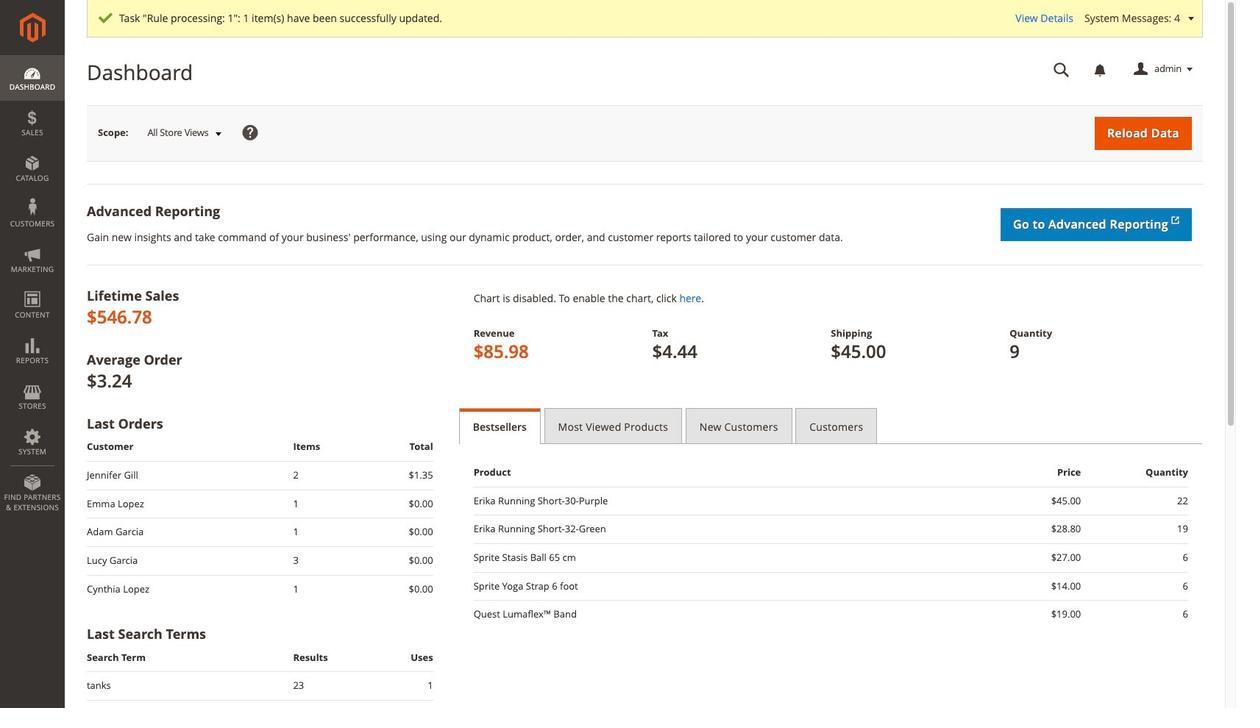 Task type: locate. For each thing, give the bounding box(es) containing it.
None text field
[[1043, 57, 1080, 82]]

menu bar
[[0, 55, 65, 520]]

magento admin panel image
[[19, 13, 45, 43]]

tab list
[[459, 408, 1203, 444]]



